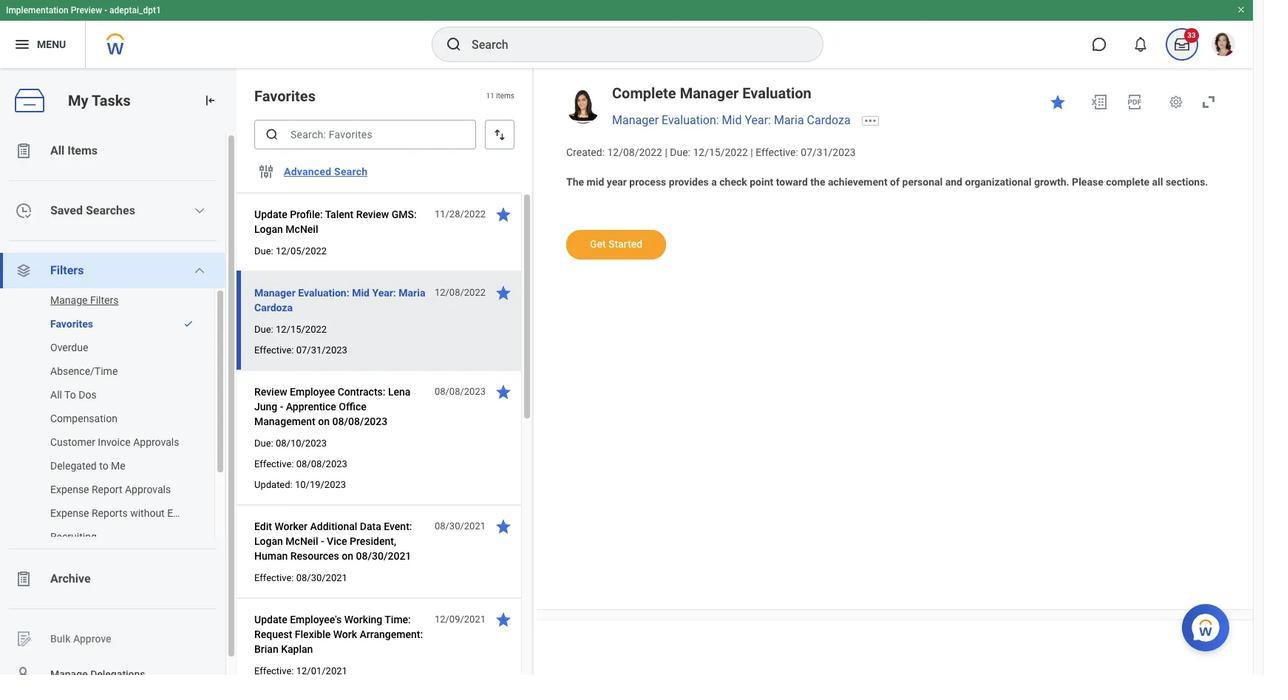 Task type: describe. For each thing, give the bounding box(es) containing it.
mid inside manager evaluation: mid year: maria cardoza
[[352, 287, 370, 299]]

contracts:
[[338, 386, 386, 398]]

request
[[254, 628, 292, 640]]

on inside "review employee contracts: lena jung - apprentice office management on 08/08/2023"
[[318, 416, 330, 427]]

0 vertical spatial 08/08/2023
[[435, 386, 486, 397]]

effective: for effective: 07/31/2023
[[254, 345, 294, 356]]

search
[[334, 166, 368, 177]]

review employee contracts: lena jung - apprentice office management on 08/08/2023
[[254, 386, 411, 427]]

archive
[[50, 572, 91, 586]]

expense reports without exceptions button
[[0, 501, 218, 525]]

filters inside dropdown button
[[50, 263, 84, 277]]

gms:
[[392, 209, 417, 220]]

human
[[254, 550, 288, 562]]

12/15/2022 inside item list element
[[276, 324, 327, 335]]

12/05/2022
[[276, 245, 327, 257]]

absence/time
[[50, 365, 118, 377]]

please
[[1072, 176, 1104, 187]]

12/08/2022 inside item list element
[[435, 287, 486, 298]]

manage filters button
[[0, 288, 200, 312]]

process
[[630, 176, 666, 187]]

1 horizontal spatial 12/15/2022
[[693, 146, 748, 158]]

year
[[607, 176, 627, 187]]

customer invoice approvals
[[50, 436, 179, 448]]

all items
[[50, 143, 98, 157]]

gear image
[[1169, 95, 1184, 109]]

11 items
[[486, 92, 515, 100]]

all to dos
[[50, 389, 97, 401]]

favorites inside button
[[50, 318, 93, 330]]

review inside update profile: talent review gms: logan mcneil
[[356, 209, 389, 220]]

logan for edit
[[254, 535, 283, 547]]

0 vertical spatial manager
[[680, 84, 739, 102]]

2 vertical spatial 08/08/2023
[[296, 458, 347, 470]]

07/31/2023 inside item list element
[[296, 345, 347, 356]]

0 vertical spatial star image
[[1049, 93, 1067, 111]]

complete manager evaluation
[[612, 84, 812, 102]]

manager inside manager evaluation: mid year: maria cardoza
[[254, 287, 296, 299]]

customer invoice approvals button
[[0, 430, 200, 454]]

export to excel image
[[1091, 93, 1108, 111]]

update employee's working time: request flexible work arrangement: brian kaplan
[[254, 614, 423, 655]]

manager evaluation: mid year: maria cardoza button
[[254, 284, 427, 316]]

rename image
[[15, 630, 33, 648]]

due: for review employee contracts: lena jung - apprentice office management on 08/08/2023
[[254, 438, 273, 449]]

search image
[[445, 35, 463, 53]]

notifications large image
[[1134, 37, 1148, 52]]

user plus image
[[15, 665, 33, 675]]

advanced search
[[284, 166, 368, 177]]

Search: Favorites text field
[[254, 120, 476, 149]]

compensation
[[50, 413, 117, 424]]

star image for edit worker additional data event: logan mcneil - vice president, human resources on 08/30/2021
[[495, 518, 512, 535]]

my
[[68, 91, 88, 109]]

review employee contracts: lena jung - apprentice office management on 08/08/2023 button
[[254, 383, 427, 430]]

recruiting button
[[0, 525, 200, 549]]

maria inside manager evaluation: mid year: maria cardoza
[[399, 287, 425, 299]]

inbox large image
[[1175, 37, 1190, 52]]

clipboard image
[[15, 570, 33, 588]]

1 horizontal spatial year:
[[745, 113, 771, 127]]

employee
[[290, 386, 335, 398]]

10/19/2023
[[295, 479, 346, 490]]

working
[[344, 614, 382, 626]]

toward
[[776, 176, 808, 187]]

filters button
[[0, 253, 226, 288]]

edit worker additional data event: logan mcneil - vice president, human resources on 08/30/2021 button
[[254, 518, 427, 565]]

check image
[[183, 319, 194, 329]]

list containing all items
[[0, 133, 237, 675]]

sort image
[[492, 127, 507, 142]]

saved searches button
[[0, 193, 226, 228]]

08/10/2023
[[276, 438, 327, 449]]

report
[[92, 484, 122, 495]]

sections.
[[1166, 176, 1209, 187]]

dos
[[79, 389, 97, 401]]

edit
[[254, 521, 272, 532]]

manager evaluation: mid year: maria cardoza inside button
[[254, 287, 425, 314]]

filters inside button
[[90, 294, 119, 306]]

office
[[339, 401, 367, 413]]

updated:
[[254, 479, 293, 490]]

brian
[[254, 643, 279, 655]]

- inside "review employee contracts: lena jung - apprentice office management on 08/08/2023"
[[280, 401, 283, 413]]

favorites button
[[0, 312, 176, 336]]

employee's photo (maria cardoza) image
[[566, 90, 600, 124]]

approve
[[73, 633, 111, 644]]

and
[[946, 176, 963, 187]]

effective: 08/30/2021
[[254, 572, 347, 583]]

additional
[[310, 521, 357, 532]]

evaluation
[[743, 84, 812, 102]]

vice
[[327, 535, 347, 547]]

preview
[[71, 5, 102, 16]]

check
[[720, 176, 747, 187]]

jung
[[254, 401, 277, 413]]

0 vertical spatial maria
[[774, 113, 804, 127]]

update profile: talent review gms: logan mcneil
[[254, 209, 417, 235]]

delegated to me
[[50, 460, 126, 472]]

0 vertical spatial 12/08/2022
[[607, 146, 662, 158]]

lena
[[388, 386, 411, 398]]

a
[[711, 176, 717, 187]]

33
[[1188, 31, 1196, 39]]

expense for expense reports without exceptions
[[50, 507, 89, 519]]

bulk
[[50, 633, 71, 644]]

manager evaluation: mid year: maria cardoza link
[[612, 113, 851, 127]]

event:
[[384, 521, 412, 532]]

menu
[[37, 38, 66, 50]]

get started button
[[566, 230, 666, 260]]

11
[[486, 92, 494, 100]]

0 vertical spatial mid
[[722, 113, 742, 127]]

- inside menu "banner"
[[104, 5, 107, 16]]

delegated
[[50, 460, 97, 472]]

effective: for effective: 08/08/2023
[[254, 458, 294, 470]]

manage
[[50, 294, 88, 306]]

0 vertical spatial manager evaluation: mid year: maria cardoza
[[612, 113, 851, 127]]

year: inside manager evaluation: mid year: maria cardoza
[[372, 287, 396, 299]]

profile logan mcneil image
[[1212, 33, 1236, 59]]

Search Workday  search field
[[472, 28, 793, 61]]



Task type: vqa. For each thing, say whether or not it's contained in the screenshot.
UPDATE
yes



Task type: locate. For each thing, give the bounding box(es) containing it.
star image for review employee contracts: lena jung - apprentice office management on 08/08/2023
[[495, 383, 512, 401]]

filters up favorites button
[[90, 294, 119, 306]]

2 vertical spatial -
[[321, 535, 324, 547]]

1 vertical spatial manager evaluation: mid year: maria cardoza
[[254, 287, 425, 314]]

effective: up updated:
[[254, 458, 294, 470]]

1 vertical spatial filters
[[90, 294, 119, 306]]

expense for expense report approvals
[[50, 484, 89, 495]]

12/15/2022
[[693, 146, 748, 158], [276, 324, 327, 335]]

0 vertical spatial evaluation:
[[662, 113, 719, 127]]

logan inside update profile: talent review gms: logan mcneil
[[254, 223, 283, 235]]

all
[[50, 143, 65, 157], [50, 389, 62, 401]]

1 horizontal spatial on
[[342, 550, 354, 562]]

0 horizontal spatial year:
[[372, 287, 396, 299]]

08/08/2023 down office
[[332, 416, 388, 427]]

items
[[496, 92, 515, 100]]

1 horizontal spatial star image
[[1049, 93, 1067, 111]]

0 vertical spatial all
[[50, 143, 65, 157]]

0 vertical spatial logan
[[254, 223, 283, 235]]

1 vertical spatial on
[[342, 550, 354, 562]]

1 list from the top
[[0, 133, 237, 675]]

0 vertical spatial filters
[[50, 263, 84, 277]]

expense inside expense report approvals button
[[50, 484, 89, 495]]

started
[[609, 238, 643, 250]]

clock check image
[[15, 202, 33, 220]]

employee's
[[290, 614, 342, 626]]

review left gms:
[[356, 209, 389, 220]]

08/30/2021 right event:
[[435, 521, 486, 532]]

1 vertical spatial 08/30/2021
[[356, 550, 411, 562]]

- inside edit worker additional data event: logan mcneil - vice president, human resources on 08/30/2021
[[321, 535, 324, 547]]

on
[[318, 416, 330, 427], [342, 550, 354, 562]]

1 horizontal spatial |
[[751, 146, 753, 158]]

delegated to me button
[[0, 454, 200, 478]]

due: left 12/05/2022 on the top
[[254, 245, 273, 257]]

advanced search button
[[278, 157, 374, 186]]

manager up due: 12/15/2022
[[254, 287, 296, 299]]

on inside edit worker additional data event: logan mcneil - vice president, human resources on 08/30/2021
[[342, 550, 354, 562]]

- up management
[[280, 401, 283, 413]]

searches
[[86, 203, 135, 217]]

my tasks element
[[1162, 28, 1203, 61], [0, 68, 237, 675]]

1 vertical spatial evaluation:
[[298, 287, 349, 299]]

work
[[333, 628, 357, 640]]

kaplan
[[281, 643, 313, 655]]

favorites inside item list element
[[254, 87, 316, 105]]

1 logan from the top
[[254, 223, 283, 235]]

manager evaluation: mid year: maria cardoza up due: 12/15/2022
[[254, 287, 425, 314]]

chevron down image
[[194, 265, 206, 277]]

1 horizontal spatial filters
[[90, 294, 119, 306]]

growth.
[[1034, 176, 1070, 187]]

due:
[[670, 146, 691, 158], [254, 245, 273, 257], [254, 324, 273, 335], [254, 438, 273, 449]]

1 horizontal spatial evaluation:
[[662, 113, 719, 127]]

get started
[[590, 238, 643, 250]]

1 vertical spatial update
[[254, 614, 287, 626]]

3 star image from the top
[[495, 518, 512, 535]]

close environment banner image
[[1237, 5, 1246, 14]]

1 horizontal spatial 12/08/2022
[[607, 146, 662, 158]]

adeptai_dpt1
[[109, 5, 161, 16]]

2 mcneil from the top
[[286, 535, 318, 547]]

all left the items
[[50, 143, 65, 157]]

1 vertical spatial mcneil
[[286, 535, 318, 547]]

0 horizontal spatial filters
[[50, 263, 84, 277]]

talent
[[325, 209, 354, 220]]

favorites up overdue
[[50, 318, 93, 330]]

0 vertical spatial update
[[254, 209, 287, 220]]

12/08/2022
[[607, 146, 662, 158], [435, 287, 486, 298]]

0 vertical spatial -
[[104, 5, 107, 16]]

list
[[0, 133, 237, 675], [0, 288, 226, 549]]

1 vertical spatial 07/31/2023
[[296, 345, 347, 356]]

mcneil inside update profile: talent review gms: logan mcneil
[[286, 223, 318, 235]]

star image for manager evaluation: mid year: maria cardoza
[[495, 284, 512, 302]]

approvals up the without at the left bottom
[[125, 484, 171, 495]]

list containing manage filters
[[0, 288, 226, 549]]

evaluation: down complete manager evaluation
[[662, 113, 719, 127]]

update inside update employee's working time: request flexible work arrangement: brian kaplan
[[254, 614, 287, 626]]

0 vertical spatial review
[[356, 209, 389, 220]]

configure image
[[257, 163, 275, 180]]

1 horizontal spatial manager evaluation: mid year: maria cardoza
[[612, 113, 851, 127]]

08/30/2021 inside edit worker additional data event: logan mcneil - vice president, human resources on 08/30/2021
[[356, 550, 411, 562]]

review up jung at bottom left
[[254, 386, 287, 398]]

0 horizontal spatial |
[[665, 146, 668, 158]]

0 horizontal spatial my tasks element
[[0, 68, 237, 675]]

approvals inside button
[[125, 484, 171, 495]]

1 vertical spatial star image
[[495, 206, 512, 223]]

search image
[[265, 127, 279, 142]]

0 vertical spatial mcneil
[[286, 223, 318, 235]]

1 vertical spatial year:
[[372, 287, 396, 299]]

0 vertical spatial cardoza
[[807, 113, 851, 127]]

provides
[[669, 176, 709, 187]]

manager up "manager evaluation: mid year: maria cardoza" link
[[680, 84, 739, 102]]

on down vice
[[342, 550, 354, 562]]

logan up 'due: 12/05/2022'
[[254, 223, 283, 235]]

1 vertical spatial cardoza
[[254, 302, 293, 314]]

approvals inside "button"
[[133, 436, 179, 448]]

2 star image from the top
[[495, 383, 512, 401]]

update inside update profile: talent review gms: logan mcneil
[[254, 209, 287, 220]]

0 horizontal spatial manager
[[254, 287, 296, 299]]

advanced
[[284, 166, 331, 177]]

bulk approve link
[[0, 621, 226, 657]]

update for update profile: talent review gms: logan mcneil
[[254, 209, 287, 220]]

1 horizontal spatial mid
[[722, 113, 742, 127]]

item list element
[[237, 68, 534, 675]]

08/08/2023 up 10/19/2023
[[296, 458, 347, 470]]

1 horizontal spatial favorites
[[254, 87, 316, 105]]

cardoza down evaluation
[[807, 113, 851, 127]]

1 vertical spatial 12/15/2022
[[276, 324, 327, 335]]

1 mcneil from the top
[[286, 223, 318, 235]]

mid
[[587, 176, 604, 187]]

mcneil for worker
[[286, 535, 318, 547]]

1 vertical spatial manager
[[612, 113, 659, 127]]

update left profile:
[[254, 209, 287, 220]]

complete
[[612, 84, 676, 102]]

to
[[99, 460, 108, 472]]

chevron down image
[[194, 205, 206, 217]]

0 vertical spatial year:
[[745, 113, 771, 127]]

1 horizontal spatial review
[[356, 209, 389, 220]]

1 horizontal spatial cardoza
[[807, 113, 851, 127]]

1 vertical spatial 12/08/2022
[[435, 287, 486, 298]]

favorites
[[254, 87, 316, 105], [50, 318, 93, 330]]

menu banner
[[0, 0, 1253, 68]]

4 star image from the top
[[495, 611, 512, 628]]

complete all
[[1106, 176, 1163, 187]]

33 button
[[1166, 28, 1199, 61]]

approvals
[[133, 436, 179, 448], [125, 484, 171, 495]]

approvals for expense report approvals
[[125, 484, 171, 495]]

| up process
[[665, 146, 668, 158]]

update
[[254, 209, 287, 220], [254, 614, 287, 626]]

- left vice
[[321, 535, 324, 547]]

0 horizontal spatial 12/15/2022
[[276, 324, 327, 335]]

0 vertical spatial favorites
[[254, 87, 316, 105]]

invoice
[[98, 436, 131, 448]]

expense up recruiting
[[50, 507, 89, 519]]

2 horizontal spatial -
[[321, 535, 324, 547]]

| up the point
[[751, 146, 753, 158]]

due: down management
[[254, 438, 273, 449]]

approvals for customer invoice approvals
[[133, 436, 179, 448]]

created: 12/08/2022 | due: 12/15/2022 | effective: 07/31/2023
[[566, 146, 856, 158]]

exceptions
[[167, 507, 218, 519]]

reports
[[92, 507, 128, 519]]

cardoza inside manager evaluation: mid year: maria cardoza
[[254, 302, 293, 314]]

0 horizontal spatial 12/08/2022
[[435, 287, 486, 298]]

point
[[750, 176, 774, 187]]

review inside "review employee contracts: lena jung - apprentice office management on 08/08/2023"
[[254, 386, 287, 398]]

1 horizontal spatial maria
[[774, 113, 804, 127]]

1 vertical spatial mid
[[352, 287, 370, 299]]

view printable version (pdf) image
[[1126, 93, 1144, 111]]

the
[[566, 176, 584, 187]]

evaluation: down 12/05/2022 on the top
[[298, 287, 349, 299]]

2 update from the top
[[254, 614, 287, 626]]

2 | from the left
[[751, 146, 753, 158]]

archive button
[[0, 561, 226, 597]]

1 vertical spatial -
[[280, 401, 283, 413]]

update profile: talent review gms: logan mcneil button
[[254, 206, 427, 238]]

cardoza
[[807, 113, 851, 127], [254, 302, 293, 314]]

07/31/2023 up the
[[801, 146, 856, 158]]

the
[[811, 176, 826, 187]]

0 horizontal spatial cardoza
[[254, 302, 293, 314]]

all for all to dos
[[50, 389, 62, 401]]

1 | from the left
[[665, 146, 668, 158]]

0 horizontal spatial manager evaluation: mid year: maria cardoza
[[254, 287, 425, 314]]

mcneil down worker
[[286, 535, 318, 547]]

0 vertical spatial expense
[[50, 484, 89, 495]]

manager down complete
[[612, 113, 659, 127]]

expense inside expense reports without exceptions button
[[50, 507, 89, 519]]

1 vertical spatial all
[[50, 389, 62, 401]]

logan inside edit worker additional data event: logan mcneil - vice president, human resources on 08/30/2021
[[254, 535, 283, 547]]

2 vertical spatial manager
[[254, 287, 296, 299]]

08/30/2021 down resources
[[296, 572, 347, 583]]

favorites up search image
[[254, 87, 316, 105]]

on down apprentice
[[318, 416, 330, 427]]

expense reports without exceptions
[[50, 507, 218, 519]]

star image right 11/28/2022 at left
[[495, 206, 512, 223]]

due: up provides
[[670, 146, 691, 158]]

created:
[[566, 146, 605, 158]]

effective: for effective: 08/30/2021
[[254, 572, 294, 583]]

08/30/2021 down president,
[[356, 550, 411, 562]]

logan
[[254, 223, 283, 235], [254, 535, 283, 547]]

my tasks element inside menu "banner"
[[1162, 28, 1203, 61]]

due: for update profile: talent review gms: logan mcneil
[[254, 245, 273, 257]]

all left to
[[50, 389, 62, 401]]

personal
[[902, 176, 943, 187]]

star image for update employee's working time: request flexible work arrangement: brian kaplan
[[495, 611, 512, 628]]

08/08/2023 right the lena
[[435, 386, 486, 397]]

0 horizontal spatial 08/30/2021
[[296, 572, 347, 583]]

2 horizontal spatial manager
[[680, 84, 739, 102]]

08/30/2021
[[435, 521, 486, 532], [356, 550, 411, 562], [296, 572, 347, 583]]

my tasks element containing my tasks
[[0, 68, 237, 675]]

worker
[[275, 521, 308, 532]]

update for update employee's working time: request flexible work arrangement: brian kaplan
[[254, 614, 287, 626]]

apprentice
[[286, 401, 336, 413]]

mcneil for profile:
[[286, 223, 318, 235]]

0 horizontal spatial maria
[[399, 287, 425, 299]]

achievement
[[828, 176, 888, 187]]

expense report approvals button
[[0, 478, 200, 501]]

year:
[[745, 113, 771, 127], [372, 287, 396, 299]]

1 horizontal spatial 08/30/2021
[[356, 550, 411, 562]]

profile:
[[290, 209, 323, 220]]

2 logan from the top
[[254, 535, 283, 547]]

2 horizontal spatial 08/30/2021
[[435, 521, 486, 532]]

all for all items
[[50, 143, 65, 157]]

to
[[64, 389, 76, 401]]

arrangement:
[[360, 628, 423, 640]]

2 all from the top
[[50, 389, 62, 401]]

mcneil down profile:
[[286, 223, 318, 235]]

1 expense from the top
[[50, 484, 89, 495]]

12/15/2022 up effective: 07/31/2023
[[276, 324, 327, 335]]

update up request
[[254, 614, 287, 626]]

perspective image
[[15, 262, 33, 279]]

- right "preview"
[[104, 5, 107, 16]]

edit worker additional data event: logan mcneil - vice president, human resources on 08/30/2021
[[254, 521, 412, 562]]

justify image
[[13, 35, 31, 53]]

star image
[[495, 284, 512, 302], [495, 383, 512, 401], [495, 518, 512, 535], [495, 611, 512, 628]]

1 vertical spatial expense
[[50, 507, 89, 519]]

expense down delegated
[[50, 484, 89, 495]]

1 vertical spatial 08/08/2023
[[332, 416, 388, 427]]

2 expense from the top
[[50, 507, 89, 519]]

0 horizontal spatial -
[[104, 5, 107, 16]]

1 vertical spatial review
[[254, 386, 287, 398]]

0 horizontal spatial review
[[254, 386, 287, 398]]

12/15/2022 up a
[[693, 146, 748, 158]]

0 horizontal spatial favorites
[[50, 318, 93, 330]]

due: 12/15/2022
[[254, 324, 327, 335]]

time:
[[385, 614, 411, 626]]

2 list from the top
[[0, 288, 226, 549]]

transformation import image
[[203, 93, 217, 108]]

1 star image from the top
[[495, 284, 512, 302]]

effective: down "human" at left bottom
[[254, 572, 294, 583]]

mid down update profile: talent review gms: logan mcneil button at the left
[[352, 287, 370, 299]]

the mid year process provides a check point toward the achievement of personal and organizational growth. please complete all sections.
[[566, 176, 1209, 187]]

0 vertical spatial on
[[318, 416, 330, 427]]

approvals right invoice
[[133, 436, 179, 448]]

1 horizontal spatial -
[[280, 401, 283, 413]]

star image left export to excel "image"
[[1049, 93, 1067, 111]]

12/09/2021
[[435, 614, 486, 625]]

logan up "human" at left bottom
[[254, 535, 283, 547]]

mid down complete manager evaluation
[[722, 113, 742, 127]]

without
[[130, 507, 165, 519]]

star image
[[1049, 93, 1067, 111], [495, 206, 512, 223]]

0 horizontal spatial 07/31/2023
[[296, 345, 347, 356]]

resources
[[290, 550, 339, 562]]

clipboard image
[[15, 142, 33, 160]]

expense report approvals
[[50, 484, 171, 495]]

0 vertical spatial approvals
[[133, 436, 179, 448]]

effective: up toward
[[756, 146, 798, 158]]

evaluation:
[[662, 113, 719, 127], [298, 287, 349, 299]]

08/08/2023 inside "review employee contracts: lena jung - apprentice office management on 08/08/2023"
[[332, 416, 388, 427]]

update employee's working time: request flexible work arrangement: brian kaplan button
[[254, 611, 427, 658]]

1 vertical spatial approvals
[[125, 484, 171, 495]]

07/31/2023 down due: 12/15/2022
[[296, 345, 347, 356]]

due: for manager evaluation: mid year: maria cardoza
[[254, 324, 273, 335]]

all to dos button
[[0, 383, 200, 407]]

1 vertical spatial maria
[[399, 287, 425, 299]]

-
[[104, 5, 107, 16], [280, 401, 283, 413], [321, 535, 324, 547]]

of
[[890, 176, 900, 187]]

0 vertical spatial 07/31/2023
[[801, 146, 856, 158]]

filters up manage
[[50, 263, 84, 277]]

1 horizontal spatial my tasks element
[[1162, 28, 1203, 61]]

items
[[67, 143, 98, 157]]

absence/time button
[[0, 359, 200, 383]]

0 vertical spatial 12/15/2022
[[693, 146, 748, 158]]

saved searches
[[50, 203, 135, 217]]

1 update from the top
[[254, 209, 287, 220]]

maria
[[774, 113, 804, 127], [399, 287, 425, 299]]

0 horizontal spatial on
[[318, 416, 330, 427]]

0 horizontal spatial star image
[[495, 206, 512, 223]]

manage filters
[[50, 294, 119, 306]]

mcneil inside edit worker additional data event: logan mcneil - vice president, human resources on 08/30/2021
[[286, 535, 318, 547]]

1 vertical spatial logan
[[254, 535, 283, 547]]

manager evaluation: mid year: maria cardoza
[[612, 113, 851, 127], [254, 287, 425, 314]]

1 horizontal spatial manager
[[612, 113, 659, 127]]

1 horizontal spatial 07/31/2023
[[801, 146, 856, 158]]

evaluation: inside manager evaluation: mid year: maria cardoza
[[298, 287, 349, 299]]

organizational
[[965, 176, 1032, 187]]

0 vertical spatial 08/30/2021
[[435, 521, 486, 532]]

2 vertical spatial 08/30/2021
[[296, 572, 347, 583]]

due: up effective: 07/31/2023
[[254, 324, 273, 335]]

cardoza up due: 12/15/2022
[[254, 302, 293, 314]]

manager evaluation: mid year: maria cardoza down complete manager evaluation
[[612, 113, 851, 127]]

implementation preview -   adeptai_dpt1
[[6, 5, 161, 16]]

0 vertical spatial my tasks element
[[1162, 28, 1203, 61]]

0 horizontal spatial mid
[[352, 287, 370, 299]]

logan for update
[[254, 223, 283, 235]]

filters
[[50, 263, 84, 277], [90, 294, 119, 306]]

my tasks
[[68, 91, 131, 109]]

1 vertical spatial favorites
[[50, 318, 93, 330]]

tasks
[[92, 91, 131, 109]]

1 vertical spatial my tasks element
[[0, 68, 237, 675]]

effective: down due: 12/15/2022
[[254, 345, 294, 356]]

08/08/2023
[[435, 386, 486, 397], [332, 416, 388, 427], [296, 458, 347, 470]]

0 horizontal spatial evaluation:
[[298, 287, 349, 299]]

my tasks element containing 33
[[1162, 28, 1203, 61]]

1 all from the top
[[50, 143, 65, 157]]

fullscreen image
[[1200, 93, 1218, 111]]



